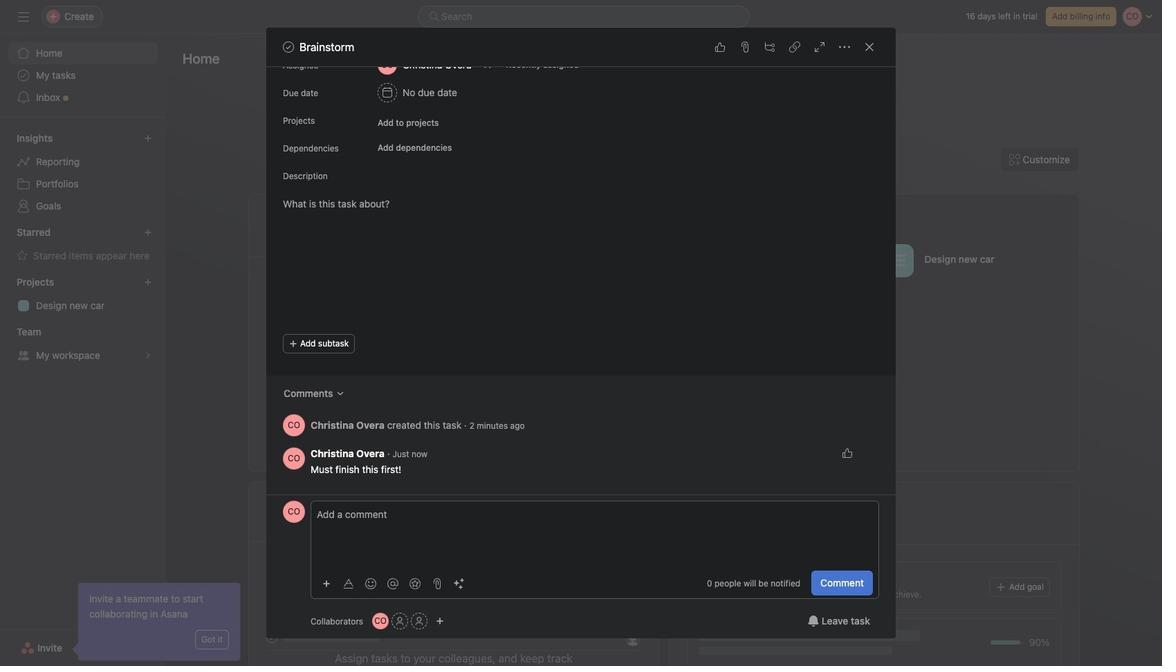 Task type: describe. For each thing, give the bounding box(es) containing it.
1 vertical spatial mark complete checkbox
[[264, 295, 280, 312]]

insights element
[[0, 126, 166, 220]]

appreciations image
[[410, 578, 421, 589]]

toolbar inside brainstorm dialog
[[317, 574, 472, 594]]

ai assist options image
[[454, 578, 465, 589]]

brainstorm dialog
[[267, 0, 896, 639]]

add or remove collaborators image
[[436, 617, 445, 626]]

add profile photo image
[[267, 206, 300, 240]]

copy task link image
[[790, 42, 801, 53]]

at mention image
[[388, 578, 399, 589]]

add subtask image
[[765, 42, 776, 53]]

global element
[[0, 34, 166, 117]]

mark complete checkbox inside brainstorm dialog
[[280, 39, 297, 55]]

starred element
[[0, 220, 166, 270]]

mark complete image for mark complete option within the brainstorm dialog
[[280, 39, 297, 55]]

remove assignee image
[[484, 61, 492, 69]]

attach a file or paste an image image
[[432, 578, 443, 589]]

more actions for this task image
[[840, 42, 851, 53]]



Task type: vqa. For each thing, say whether or not it's contained in the screenshot.
Attach a file or paste an image
yes



Task type: locate. For each thing, give the bounding box(es) containing it.
0 likes. click to like this task comment image
[[842, 448, 854, 459]]

list box
[[418, 6, 750, 28]]

1 vertical spatial mark complete image
[[264, 295, 280, 312]]

add or remove collaborators image
[[373, 613, 389, 630]]

2 open user profile image from the top
[[283, 501, 305, 523]]

teams element
[[0, 320, 166, 370]]

hide sidebar image
[[18, 11, 29, 22]]

insert an object image
[[323, 580, 331, 588]]

list image
[[889, 252, 906, 269]]

tooltip
[[74, 584, 240, 661]]

mark complete image for mark complete option to the bottom
[[264, 295, 280, 312]]

full screen image
[[815, 42, 826, 53]]

toolbar
[[317, 574, 472, 594]]

close task pane image
[[865, 42, 876, 53]]

open user profile image
[[283, 448, 305, 470], [283, 501, 305, 523]]

0 vertical spatial mark complete image
[[280, 39, 297, 55]]

main content
[[267, 0, 896, 495]]

emoji image
[[366, 578, 377, 589]]

0 vertical spatial mark complete checkbox
[[280, 39, 297, 55]]

formatting image
[[343, 578, 354, 589]]

0 vertical spatial open user profile image
[[283, 448, 305, 470]]

list item
[[693, 243, 728, 278]]

attachments: add a file to this task, brainstorm image
[[740, 42, 751, 53]]

0 likes. click to like this task image
[[715, 42, 726, 53]]

comments image
[[336, 390, 344, 398]]

1 open user profile image from the top
[[283, 448, 305, 470]]

1 vertical spatial open user profile image
[[283, 501, 305, 523]]

mark complete image
[[280, 39, 297, 55], [264, 295, 280, 312]]

Mark complete checkbox
[[280, 39, 297, 55], [264, 295, 280, 312]]

projects element
[[0, 270, 166, 320]]

open user profile image
[[283, 415, 305, 437]]



